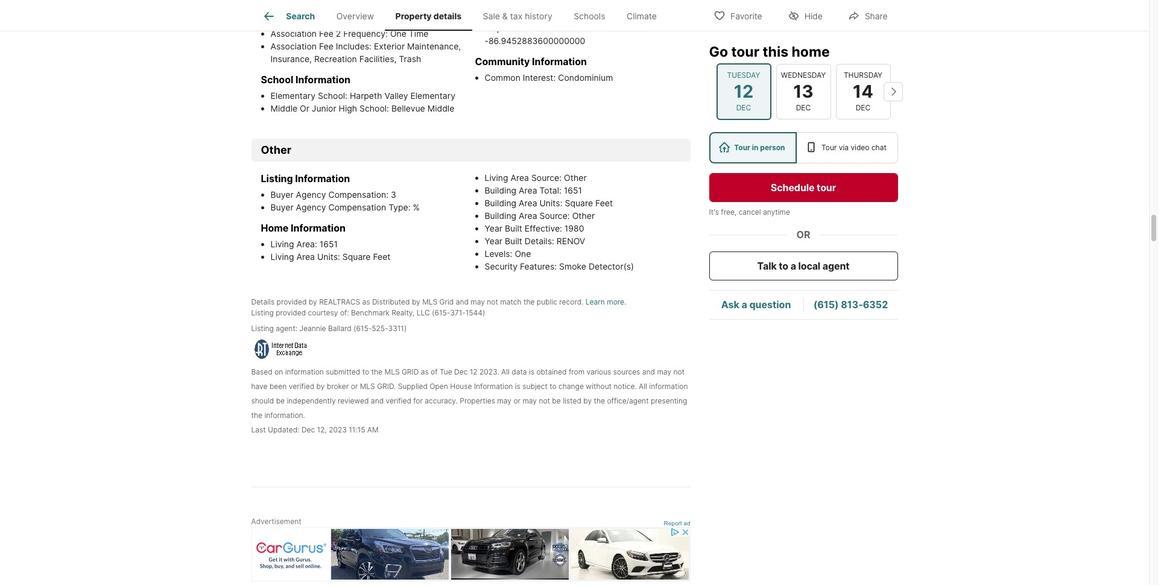 Task type: describe. For each thing, give the bounding box(es) containing it.
property details tab
[[385, 2, 473, 31]]

1 vertical spatial living
[[271, 239, 294, 249]]

1 vertical spatial all
[[639, 382, 648, 391]]

property
[[396, 11, 432, 21]]

listing information buyer agency compensation: 3 buyer agency compensation type: %
[[261, 173, 420, 212]]

question
[[750, 299, 792, 311]]

2 vertical spatial not
[[539, 397, 550, 406]]

dec for 14
[[856, 103, 871, 112]]

talk
[[758, 260, 777, 272]]

in
[[753, 143, 759, 152]]

as inside based on information submitted to the mls grid as of tue dec 12 2023. all data is obtained from various sources and may not have been verified by broker or mls grid. supplied open house information is subject to change without notice. all information should be independently reviewed and verified for accuracy. properties may or may not be listed by the office/agent presenting the information.
[[421, 368, 429, 377]]

valley
[[385, 90, 408, 101]]

may up 1544)
[[471, 298, 485, 307]]

home
[[261, 222, 289, 234]]

0 horizontal spatial (615-
[[354, 324, 372, 333]]

2 vertical spatial mls
[[360, 382, 375, 391]]

various
[[587, 368, 612, 377]]

by up independently
[[317, 382, 325, 391]]

tuesday
[[728, 70, 761, 80]]

schools
[[574, 11, 606, 21]]

hide
[[805, 11, 823, 21]]

thursday 14 dec
[[844, 70, 883, 112]]

share button
[[838, 3, 898, 27]]

schedule tour button
[[710, 173, 898, 202]]

from
[[569, 368, 585, 377]]

on
[[275, 368, 283, 377]]

2
[[336, 28, 341, 38]]

3 building from the top
[[485, 211, 517, 221]]

schedule tour
[[771, 182, 837, 194]]

1 horizontal spatial or
[[514, 397, 521, 406]]

2 be from the left
[[553, 397, 561, 406]]

realtracs
[[319, 298, 360, 307]]

feet inside living area source: other building area total: 1651 building area units: square feet building area source: other year built effective: 1980 year built details: renov levels: one security features: smoke detector(s)
[[596, 198, 613, 208]]

2 vertical spatial living
[[271, 252, 294, 262]]

0 vertical spatial or
[[351, 382, 358, 391]]

listing for information
[[261, 173, 293, 185]]

1544)
[[466, 308, 486, 318]]

3 association from the top
[[271, 28, 317, 38]]

updated:
[[268, 426, 300, 435]]

813-
[[842, 299, 864, 311]]

0 horizontal spatial not
[[487, 298, 499, 307]]

2 association from the top
[[271, 15, 317, 26]]

(615)
[[814, 299, 839, 311]]

compensation
[[329, 202, 386, 212]]

compensation:
[[329, 190, 389, 200]]

the up the last
[[251, 411, 263, 420]]

sale & tax history
[[483, 11, 553, 21]]

1 year from the top
[[485, 223, 503, 234]]

details
[[251, 298, 275, 307]]

2 building from the top
[[485, 198, 517, 208]]

square inside home information living area: 1651 living area units: square feet
[[343, 252, 371, 262]]

facilities,
[[360, 53, 397, 64]]

open
[[430, 382, 448, 391]]

0 vertical spatial other
[[261, 143, 292, 156]]

security
[[485, 261, 518, 272]]

371-
[[450, 308, 466, 318]]

1 fee from the top
[[319, 3, 334, 13]]

interest:
[[523, 72, 556, 82]]

report ad button
[[664, 520, 691, 529]]

maintenance,
[[407, 41, 461, 51]]

0 vertical spatial verified
[[289, 382, 315, 391]]

2 middle from the left
[[428, 103, 455, 113]]

schools tab
[[563, 2, 616, 31]]

realty,
[[392, 308, 415, 318]]

change
[[559, 382, 584, 391]]

information.
[[265, 411, 305, 420]]

record.
[[560, 298, 584, 307]]

tour via video chat option
[[798, 132, 898, 164]]

4 association from the top
[[271, 41, 317, 51]]

1 horizontal spatial is
[[529, 368, 535, 377]]

tour via video chat
[[822, 143, 887, 152]]

details
[[434, 11, 462, 21]]

0 vertical spatial to
[[779, 260, 789, 272]]

dec inside based on information submitted to the mls grid as of tue dec 12 2023. all data is obtained from various sources and may not have been verified by broker or mls grid. supplied open house information is subject to change without notice. all information should be independently reviewed and verified for accuracy. properties may or may not be listed by the office/agent presenting the information.
[[455, 368, 468, 377]]

junior
[[312, 103, 337, 113]]

talk to a local agent
[[758, 260, 850, 272]]

it's
[[710, 208, 719, 217]]

map
[[485, 23, 502, 33]]

community
[[475, 55, 530, 67]]

1651 inside home information living area: 1651 living area units: square feet
[[320, 239, 338, 249]]

reviewed
[[338, 397, 369, 406]]

includes:
[[336, 41, 372, 51]]

1 vertical spatial source:
[[540, 211, 570, 221]]

ballard
[[328, 324, 352, 333]]

obtained
[[537, 368, 567, 377]]

dec for 13
[[797, 103, 811, 112]]

listing for agent:
[[251, 324, 274, 333]]

ask a question link
[[722, 299, 792, 311]]

benchmark
[[351, 308, 390, 318]]

bellevue
[[392, 103, 425, 113]]

the down without
[[594, 397, 605, 406]]

tuesday 12 dec
[[728, 70, 761, 112]]

last updated: dec 12, 2023 11:15 am
[[251, 426, 379, 435]]

been
[[270, 382, 287, 391]]

(615) 813-6352 link
[[814, 299, 889, 311]]

by up the "llc"
[[412, 298, 421, 307]]

1 vertical spatial frequency:
[[344, 28, 388, 38]]

1 horizontal spatial school:
[[360, 103, 389, 113]]

0 horizontal spatial information
[[285, 368, 324, 377]]

the left public
[[524, 298, 535, 307]]

school
[[261, 73, 294, 85]]

square inside living area source: other building area total: 1651 building area units: square feet building area source: other year built effective: 1980 year built details: renov levels: one security features: smoke detector(s)
[[565, 198, 593, 208]]

details:
[[525, 236, 555, 246]]

tab list containing search
[[251, 0, 678, 31]]

may right properties
[[498, 397, 512, 406]]

1 vertical spatial information
[[650, 382, 688, 391]]

presenting
[[651, 397, 688, 406]]

details provided by realtracs as distributed by mls grid and may not match the public record. learn more.
[[251, 298, 627, 307]]

wednesday 13 dec
[[782, 70, 826, 112]]

share
[[865, 11, 888, 21]]

home
[[792, 43, 830, 60]]

report
[[664, 520, 682, 527]]

information for community
[[532, 55, 587, 67]]

1 vertical spatial not
[[674, 368, 685, 377]]

favorite button
[[704, 3, 773, 27]]

2023.
[[480, 368, 500, 377]]

climate tab
[[616, 2, 668, 31]]

ask a question
[[722, 299, 792, 311]]

sale & tax history tab
[[473, 2, 563, 31]]

14
[[854, 81, 874, 102]]

1651 inside living area source: other building area total: 1651 building area units: square feet building area source: other year built effective: 1980 year built details: renov levels: one security features: smoke detector(s)
[[564, 185, 583, 196]]

schedule
[[771, 182, 815, 194]]

high
[[339, 103, 357, 113]]

0 vertical spatial (615-
[[432, 308, 450, 318]]

advertisement
[[251, 517, 302, 526]]

distributed
[[372, 298, 410, 307]]

3
[[391, 190, 397, 200]]

insurance,
[[271, 53, 312, 64]]

climate
[[627, 11, 657, 21]]

one inside association fee frequency: monthly association fee 2: $250 association fee 2 frequency: one time
[[390, 28, 407, 38]]

1 vertical spatial other
[[564, 173, 587, 183]]

am
[[368, 426, 379, 435]]

1 buyer from the top
[[271, 190, 294, 200]]

submitted
[[326, 368, 361, 377]]



Task type: locate. For each thing, give the bounding box(es) containing it.
1 building from the top
[[485, 185, 517, 196]]

report ad
[[664, 520, 691, 527]]

information up area:
[[291, 222, 346, 234]]

frequency: up $250
[[336, 3, 381, 13]]

1 horizontal spatial elementary
[[411, 90, 456, 101]]

by up courtesy
[[309, 298, 317, 307]]

0 vertical spatial agency
[[296, 190, 326, 200]]

dec left 12,
[[302, 426, 315, 435]]

2 vertical spatial listing
[[251, 324, 274, 333]]

talk to a local agent link
[[710, 252, 898, 281]]

1 horizontal spatial middle
[[428, 103, 455, 113]]

listing down details
[[251, 308, 274, 318]]

0 horizontal spatial square
[[343, 252, 371, 262]]

subject
[[523, 382, 548, 391]]

units: down total:
[[540, 198, 563, 208]]

school: down harpeth
[[360, 103, 389, 113]]

0 horizontal spatial or
[[351, 382, 358, 391]]

0 vertical spatial all
[[502, 368, 510, 377]]

1651 right area:
[[320, 239, 338, 249]]

listing left agent:
[[251, 324, 274, 333]]

1 vertical spatial square
[[343, 252, 371, 262]]

1 horizontal spatial mls
[[385, 368, 400, 377]]

agency up area:
[[296, 202, 326, 212]]

home information living area: 1651 living area units: square feet
[[261, 222, 391, 262]]

1 vertical spatial agency
[[296, 202, 326, 212]]

is right data
[[529, 368, 535, 377]]

hide button
[[778, 3, 833, 27]]

0 vertical spatial mls
[[423, 298, 438, 307]]

1 vertical spatial mls
[[385, 368, 400, 377]]

be down been
[[276, 397, 285, 406]]

exterior maintenance, insurance, recreation facilities, trash
[[271, 41, 461, 64]]

dec down tuesday at the top right
[[737, 103, 752, 112]]

one up "exterior"
[[390, 28, 407, 38]]

may down subject
[[523, 397, 537, 406]]

1 horizontal spatial tour
[[817, 182, 837, 194]]

elementary up bellevue
[[411, 90, 456, 101]]

1 horizontal spatial verified
[[386, 397, 412, 406]]

listing inside listing information buyer agency compensation: 3 buyer agency compensation type: %
[[261, 173, 293, 185]]

verified up independently
[[289, 382, 315, 391]]

dec up house
[[455, 368, 468, 377]]

mls up the "llc"
[[423, 298, 438, 307]]

1 vertical spatial tour
[[817, 182, 837, 194]]

elementary up or
[[271, 90, 316, 101]]

source: up total:
[[532, 173, 562, 183]]

1 horizontal spatial 12
[[734, 81, 754, 102]]

courtesy
[[308, 308, 338, 318]]

information for school
[[296, 73, 351, 85]]

based on information submitted to the mls grid as of tue dec 12 2023. all data is obtained from various sources and may not have been verified by broker or mls grid. supplied open house information is subject to change without notice. all information should be independently reviewed and verified for accuracy. properties may or may not be listed by the office/agent presenting the information.
[[251, 368, 688, 420]]

1 horizontal spatial information
[[650, 382, 688, 391]]

tour inside button
[[817, 182, 837, 194]]

0 vertical spatial provided
[[277, 298, 307, 307]]

2 vertical spatial and
[[371, 397, 384, 406]]

1 association from the top
[[271, 3, 317, 13]]

frequency: down $250
[[344, 28, 388, 38]]

a right ask at the bottom right
[[742, 299, 748, 311]]

tour left via
[[822, 143, 837, 152]]

0 vertical spatial 1651
[[564, 185, 583, 196]]

1 vertical spatial provided
[[276, 308, 306, 318]]

agency
[[296, 190, 326, 200], [296, 202, 326, 212]]

2 year from the top
[[485, 236, 503, 246]]

(615- down details provided by realtracs as distributed by mls grid and may not match the public record. learn more.
[[432, 308, 450, 318]]

0 vertical spatial units:
[[540, 198, 563, 208]]

information
[[285, 368, 324, 377], [650, 382, 688, 391]]

4 fee from the top
[[319, 41, 334, 51]]

anytime
[[764, 208, 791, 217]]

information up interest: on the left of the page
[[532, 55, 587, 67]]

0 vertical spatial year
[[485, 223, 503, 234]]

0 vertical spatial building
[[485, 185, 517, 196]]

local
[[799, 260, 821, 272]]

properties
[[460, 397, 496, 406]]

2 tour from the left
[[822, 143, 837, 152]]

information inside home information living area: 1651 living area units: square feet
[[291, 222, 346, 234]]

or
[[300, 103, 310, 113]]

thursday
[[844, 70, 883, 80]]

0 horizontal spatial verified
[[289, 382, 315, 391]]

and down grid.
[[371, 397, 384, 406]]

1 horizontal spatial as
[[421, 368, 429, 377]]

0 vertical spatial school:
[[318, 90, 348, 101]]

1 horizontal spatial be
[[553, 397, 561, 406]]

school: up junior
[[318, 90, 348, 101]]

square up 1980
[[565, 198, 593, 208]]

not up presenting
[[674, 368, 685, 377]]

feet inside home information living area: 1651 living area units: square feet
[[373, 252, 391, 262]]

chat
[[872, 143, 887, 152]]

listing for provided
[[251, 308, 274, 318]]

exterior
[[374, 41, 405, 51]]

0 vertical spatial a
[[791, 260, 797, 272]]

notice.
[[614, 382, 637, 391]]

1 elementary from the left
[[271, 90, 316, 101]]

to down obtained
[[550, 382, 557, 391]]

0 vertical spatial tour
[[732, 43, 760, 60]]

to right submitted
[[363, 368, 370, 377]]

0 horizontal spatial units:
[[317, 252, 340, 262]]

2 built from the top
[[505, 236, 523, 246]]

2 vertical spatial other
[[573, 211, 595, 221]]

0 horizontal spatial to
[[363, 368, 370, 377]]

tour right schedule
[[817, 182, 837, 194]]

units: up the realtracs
[[317, 252, 340, 262]]

middle right bellevue
[[428, 103, 455, 113]]

not
[[487, 298, 499, 307], [674, 368, 685, 377], [539, 397, 550, 406]]

it's free, cancel anytime
[[710, 208, 791, 217]]

0 horizontal spatial a
[[742, 299, 748, 311]]

list box
[[710, 132, 898, 164]]

(615- down listing provided courtesy of: benchmark realty, llc (615-371-1544)
[[354, 324, 372, 333]]

free,
[[722, 208, 737, 217]]

search link
[[262, 9, 315, 24]]

0 vertical spatial as
[[362, 298, 370, 307]]

tour up tuesday at the top right
[[732, 43, 760, 60]]

fee left 2:
[[319, 15, 334, 26]]

smoke
[[560, 261, 587, 272]]

jeannie
[[300, 324, 326, 333]]

may up presenting
[[658, 368, 672, 377]]

listing agent: jeannie ballard (615-525-3311)
[[251, 324, 407, 333]]

grid.
[[377, 382, 396, 391]]

0 vertical spatial frequency:
[[336, 3, 381, 13]]

information down 2023.
[[474, 382, 513, 391]]

None button
[[717, 63, 772, 120], [777, 64, 831, 120], [836, 64, 891, 120], [717, 63, 772, 120], [777, 64, 831, 120], [836, 64, 891, 120]]

elementary
[[271, 90, 316, 101], [411, 90, 456, 101]]

provided for details
[[277, 298, 307, 307]]

information inside school information elementary school: harpeth valley elementary middle or junior high school: bellevue middle
[[296, 73, 351, 85]]

tue
[[440, 368, 453, 377]]

tour left in in the top right of the page
[[735, 143, 751, 152]]

via
[[839, 143, 849, 152]]

1 horizontal spatial and
[[456, 298, 469, 307]]

information for home
[[291, 222, 346, 234]]

information up compensation:
[[295, 173, 350, 185]]

all right the notice.
[[639, 382, 648, 391]]

square up the realtracs
[[343, 252, 371, 262]]

2 elementary from the left
[[411, 90, 456, 101]]

0 vertical spatial is
[[529, 368, 535, 377]]

map coordinate:
[[485, 23, 554, 33]]

dec inside thursday 14 dec
[[856, 103, 871, 112]]

information right on
[[285, 368, 324, 377]]

provided for listing
[[276, 308, 306, 318]]

tour in person option
[[710, 132, 798, 164]]

0 vertical spatial square
[[565, 198, 593, 208]]

0 horizontal spatial elementary
[[271, 90, 316, 101]]

public
[[537, 298, 558, 307]]

match
[[501, 298, 522, 307]]

by right "listed"
[[584, 397, 592, 406]]

verified down grid.
[[386, 397, 412, 406]]

tour for schedule
[[817, 182, 837, 194]]

features:
[[520, 261, 557, 272]]

12 down tuesday at the top right
[[734, 81, 754, 102]]

independently
[[287, 397, 336, 406]]

12 inside tuesday 12 dec
[[734, 81, 754, 102]]

and right sources
[[643, 368, 656, 377]]

dec for 12
[[737, 103, 752, 112]]

0 vertical spatial buyer
[[271, 190, 294, 200]]

1 tour from the left
[[735, 143, 751, 152]]

1 horizontal spatial feet
[[596, 198, 613, 208]]

information inside based on information submitted to the mls grid as of tue dec 12 2023. all data is obtained from various sources and may not have been verified by broker or mls grid. supplied open house information is subject to change without notice. all information should be independently reviewed and verified for accuracy. properties may or may not be listed by the office/agent presenting the information.
[[474, 382, 513, 391]]

or down data
[[514, 397, 521, 406]]

3 fee from the top
[[319, 28, 334, 38]]

0 vertical spatial and
[[456, 298, 469, 307]]

this
[[763, 43, 789, 60]]

1 horizontal spatial 1651
[[564, 185, 583, 196]]

be
[[276, 397, 285, 406], [553, 397, 561, 406]]

0 horizontal spatial all
[[502, 368, 510, 377]]

person
[[761, 143, 786, 152]]

2 vertical spatial to
[[550, 382, 557, 391]]

1 vertical spatial to
[[363, 368, 370, 377]]

middle
[[271, 103, 298, 113], [428, 103, 455, 113]]

not down subject
[[539, 397, 550, 406]]

0 horizontal spatial school:
[[318, 90, 348, 101]]

mls up grid.
[[385, 368, 400, 377]]

be left "listed"
[[553, 397, 561, 406]]

area
[[511, 173, 529, 183], [519, 185, 538, 196], [519, 198, 538, 208], [519, 211, 538, 221], [297, 252, 315, 262]]

2 horizontal spatial to
[[779, 260, 789, 272]]

1 horizontal spatial to
[[550, 382, 557, 391]]

tour for tour in person
[[735, 143, 751, 152]]

coordinate:
[[505, 23, 551, 33]]

llc
[[417, 308, 430, 318]]

0 vertical spatial source:
[[532, 173, 562, 183]]

agency left compensation:
[[296, 190, 326, 200]]

time
[[409, 28, 429, 38]]

list box containing tour in person
[[710, 132, 898, 164]]

accuracy.
[[425, 397, 458, 406]]

2 horizontal spatial and
[[643, 368, 656, 377]]

and up 371-
[[456, 298, 469, 307]]

1 horizontal spatial one
[[515, 249, 531, 259]]

fee right search
[[319, 3, 334, 13]]

0 vertical spatial not
[[487, 298, 499, 307]]

1 horizontal spatial (615-
[[432, 308, 450, 318]]

not left match
[[487, 298, 499, 307]]

1 horizontal spatial tour
[[822, 143, 837, 152]]

tab list
[[251, 0, 678, 31]]

1 vertical spatial as
[[421, 368, 429, 377]]

0 horizontal spatial middle
[[271, 103, 298, 113]]

36.0669922100000000
[[554, 23, 649, 33]]

of
[[431, 368, 438, 377]]

0 vertical spatial feet
[[596, 198, 613, 208]]

built
[[505, 223, 523, 234], [505, 236, 523, 246]]

by
[[309, 298, 317, 307], [412, 298, 421, 307], [317, 382, 325, 391], [584, 397, 592, 406]]

the up grid.
[[372, 368, 383, 377]]

mls left grid.
[[360, 382, 375, 391]]

other
[[261, 143, 292, 156], [564, 173, 587, 183], [573, 211, 595, 221]]

middle left or
[[271, 103, 298, 113]]

tour for go
[[732, 43, 760, 60]]

to right the talk
[[779, 260, 789, 272]]

1 vertical spatial buyer
[[271, 202, 294, 212]]

0 horizontal spatial feet
[[373, 252, 391, 262]]

2:
[[336, 15, 344, 26]]

1 horizontal spatial all
[[639, 382, 648, 391]]

1 horizontal spatial square
[[565, 198, 593, 208]]

or up reviewed
[[351, 382, 358, 391]]

listing up home
[[261, 173, 293, 185]]

525-
[[372, 324, 388, 333]]

based
[[251, 368, 273, 377]]

condominium
[[559, 72, 613, 82]]

2 horizontal spatial not
[[674, 368, 685, 377]]

dec inside wednesday 13 dec
[[797, 103, 811, 112]]

2 agency from the top
[[296, 202, 326, 212]]

living inside living area source: other building area total: 1651 building area units: square feet building area source: other year built effective: 1980 year built details: renov levels: one security features: smoke detector(s)
[[485, 173, 509, 183]]

0 horizontal spatial tour
[[732, 43, 760, 60]]

1 agency from the top
[[296, 190, 326, 200]]

1 vertical spatial is
[[515, 382, 521, 391]]

1651 right total:
[[564, 185, 583, 196]]

trash
[[399, 53, 421, 64]]

1 vertical spatial built
[[505, 236, 523, 246]]

information up presenting
[[650, 382, 688, 391]]

ad region
[[251, 528, 691, 582]]

0 horizontal spatial as
[[362, 298, 370, 307]]

0 horizontal spatial 1651
[[320, 239, 338, 249]]

12 left 2023.
[[470, 368, 478, 377]]

1 vertical spatial and
[[643, 368, 656, 377]]

units: inside living area source: other building area total: 1651 building area units: square feet building area source: other year built effective: 1980 year built details: renov levels: one security features: smoke detector(s)
[[540, 198, 563, 208]]

broker
[[327, 382, 349, 391]]

1 be from the left
[[276, 397, 285, 406]]

agent:
[[276, 324, 298, 333]]

(615) 813-6352
[[814, 299, 889, 311]]

information down recreation
[[296, 73, 351, 85]]

0 horizontal spatial 12
[[470, 368, 478, 377]]

source:
[[532, 173, 562, 183], [540, 211, 570, 221]]

area:
[[297, 239, 317, 249]]

1 vertical spatial (615-
[[354, 324, 372, 333]]

1 horizontal spatial a
[[791, 260, 797, 272]]

2 fee from the top
[[319, 15, 334, 26]]

verified
[[289, 382, 315, 391], [386, 397, 412, 406]]

year
[[485, 223, 503, 234], [485, 236, 503, 246]]

0 horizontal spatial tour
[[735, 143, 751, 152]]

0 vertical spatial built
[[505, 223, 523, 234]]

as up listing provided courtesy of: benchmark realty, llc (615-371-1544)
[[362, 298, 370, 307]]

dec down 13
[[797, 103, 811, 112]]

1 vertical spatial 12
[[470, 368, 478, 377]]

next image
[[884, 82, 903, 101]]

for
[[414, 397, 423, 406]]

1 vertical spatial listing
[[251, 308, 274, 318]]

units: inside home information living area: 1651 living area units: square feet
[[317, 252, 340, 262]]

tour for tour via video chat
[[822, 143, 837, 152]]

area inside home information living area: 1651 living area units: square feet
[[297, 252, 315, 262]]

dec inside tuesday 12 dec
[[737, 103, 752, 112]]

tax
[[510, 11, 523, 21]]

one up features:
[[515, 249, 531, 259]]

grid
[[402, 368, 419, 377]]

a left "local"
[[791, 260, 797, 272]]

listed
[[563, 397, 582, 406]]

information inside listing information buyer agency compensation: 3 buyer agency compensation type: %
[[295, 173, 350, 185]]

1 middle from the left
[[271, 103, 298, 113]]

one inside living area source: other building area total: 1651 building area units: square feet building area source: other year built effective: 1980 year built details: renov levels: one security features: smoke detector(s)
[[515, 249, 531, 259]]

building
[[485, 185, 517, 196], [485, 198, 517, 208], [485, 211, 517, 221]]

1 vertical spatial verified
[[386, 397, 412, 406]]

as left of
[[421, 368, 429, 377]]

1 horizontal spatial not
[[539, 397, 550, 406]]

1 vertical spatial a
[[742, 299, 748, 311]]

overview tab
[[326, 2, 385, 31]]

information inside 'community information common interest: condominium'
[[532, 55, 587, 67]]

fee left "2"
[[319, 28, 334, 38]]

is down data
[[515, 382, 521, 391]]

living
[[485, 173, 509, 183], [271, 239, 294, 249], [271, 252, 294, 262]]

1 vertical spatial one
[[515, 249, 531, 259]]

2023
[[329, 426, 347, 435]]

fee up recreation
[[319, 41, 334, 51]]

2 buyer from the top
[[271, 202, 294, 212]]

tour
[[735, 143, 751, 152], [822, 143, 837, 152]]

0 vertical spatial information
[[285, 368, 324, 377]]

0 horizontal spatial mls
[[360, 382, 375, 391]]

2 vertical spatial building
[[485, 211, 517, 221]]

feet
[[596, 198, 613, 208], [373, 252, 391, 262]]

0 vertical spatial listing
[[261, 173, 293, 185]]

search
[[286, 11, 315, 21]]

0 horizontal spatial and
[[371, 397, 384, 406]]

source: up effective:
[[540, 211, 570, 221]]

sources
[[614, 368, 641, 377]]

and
[[456, 298, 469, 307], [643, 368, 656, 377], [371, 397, 384, 406]]

dec down 14 in the top of the page
[[856, 103, 871, 112]]

all left data
[[502, 368, 510, 377]]

monthly
[[383, 3, 415, 13]]

12 inside based on information submitted to the mls grid as of tue dec 12 2023. all data is obtained from various sources and may not have been verified by broker or mls grid. supplied open house information is subject to change without notice. all information should be independently reviewed and verified for accuracy. properties may or may not be listed by the office/agent presenting the information.
[[470, 368, 478, 377]]

1 built from the top
[[505, 223, 523, 234]]

1 vertical spatial building
[[485, 198, 517, 208]]

information for listing
[[295, 173, 350, 185]]

units:
[[540, 198, 563, 208], [317, 252, 340, 262]]



Task type: vqa. For each thing, say whether or not it's contained in the screenshot.


